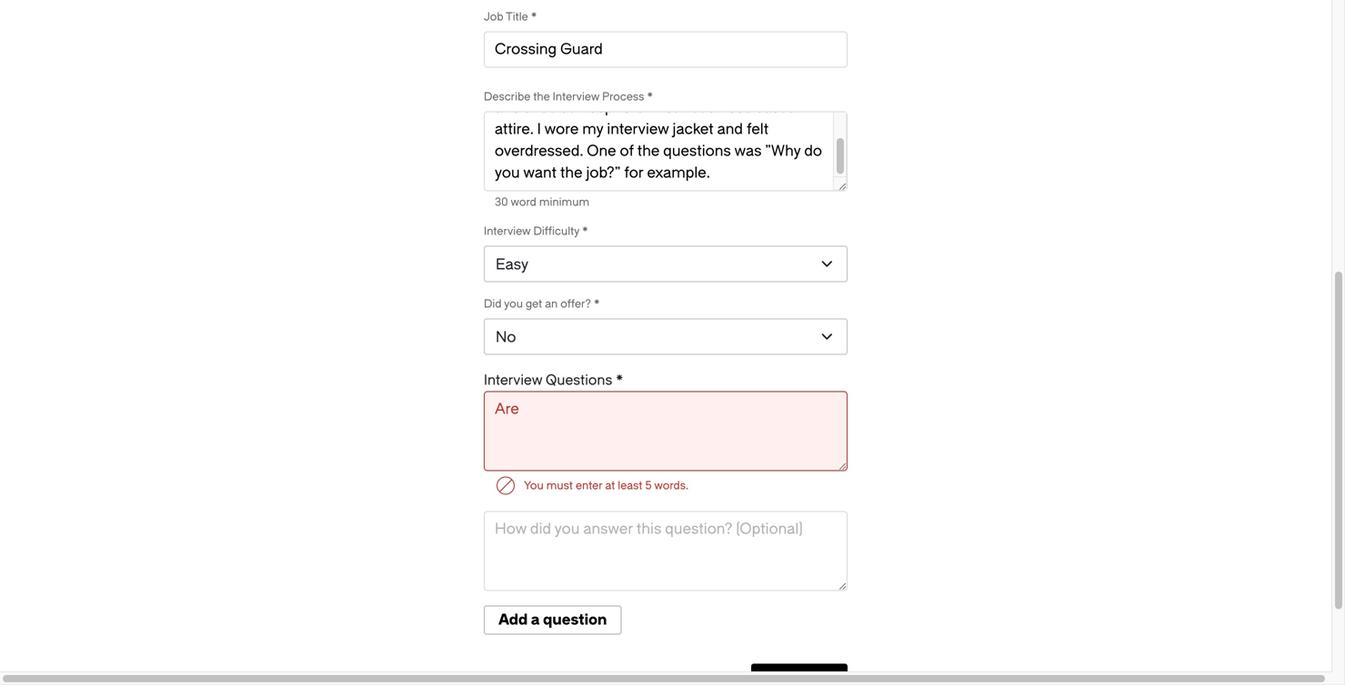 Task type: describe. For each thing, give the bounding box(es) containing it.
you
[[504, 298, 523, 311]]

an
[[545, 298, 558, 311]]

the
[[533, 91, 550, 103]]

you must enter at least 5 words.
[[524, 480, 689, 493]]

enter
[[576, 480, 603, 493]]

* for job title *
[[531, 10, 537, 23]]

a
[[531, 612, 540, 629]]

add a question button
[[484, 606, 622, 636]]

* right offer?
[[594, 298, 600, 311]]

add a question
[[499, 612, 607, 629]]

did you get an offer? *
[[484, 298, 600, 311]]

get
[[526, 298, 542, 311]]

at
[[605, 480, 615, 493]]

process
[[602, 91, 645, 103]]

Interview Questions * text field
[[484, 392, 848, 472]]

30 word minimum
[[495, 196, 590, 209]]

describe
[[484, 91, 531, 103]]

job title *
[[484, 10, 537, 23]]

minimum
[[539, 196, 590, 209]]

questions
[[546, 373, 613, 389]]

no
[[496, 329, 516, 346]]



Task type: locate. For each thing, give the bounding box(es) containing it.
interview for interview difficulty *
[[484, 225, 531, 238]]

interview difficulty *
[[484, 225, 588, 238]]

interview questions *
[[484, 373, 624, 389]]

interview down 30
[[484, 225, 531, 238]]

How did you answer this question? (Optional) text field
[[484, 512, 848, 592]]

difficulty
[[534, 225, 580, 238]]

words.
[[654, 480, 689, 493]]

did
[[484, 298, 502, 311]]

add
[[499, 612, 528, 629]]

Describe the Interview Process * text field
[[484, 111, 848, 192]]

interview right the
[[553, 91, 600, 103]]

1 vertical spatial interview
[[484, 225, 531, 238]]

interview
[[553, 91, 600, 103], [484, 225, 531, 238], [484, 373, 543, 389]]

offer?
[[561, 298, 591, 311]]

*
[[531, 10, 537, 23], [647, 91, 653, 103], [582, 225, 588, 238], [594, 298, 600, 311], [616, 373, 624, 389]]

interview for interview questions *
[[484, 373, 543, 389]]

word
[[511, 196, 537, 209]]

0 vertical spatial interview
[[553, 91, 600, 103]]

interview down no
[[484, 373, 543, 389]]

least
[[618, 480, 643, 493]]

* right process
[[647, 91, 653, 103]]

question
[[543, 612, 607, 629]]

describe the interview process *
[[484, 91, 653, 103]]

easy
[[496, 257, 529, 273]]

Job Title * field
[[495, 39, 837, 61]]

* right difficulty
[[582, 225, 588, 238]]

must
[[547, 480, 573, 493]]

None field
[[484, 31, 848, 75]]

5
[[645, 480, 652, 493]]

you
[[524, 480, 544, 493]]

* for interview questions *
[[616, 373, 624, 389]]

* right questions
[[616, 373, 624, 389]]

* right title
[[531, 10, 537, 23]]

* for interview difficulty *
[[582, 225, 588, 238]]

2 vertical spatial interview
[[484, 373, 543, 389]]

job
[[484, 10, 504, 23]]

30
[[495, 196, 508, 209]]

title
[[506, 10, 528, 23]]



Task type: vqa. For each thing, say whether or not it's contained in the screenshot.
the middle Interview
yes



